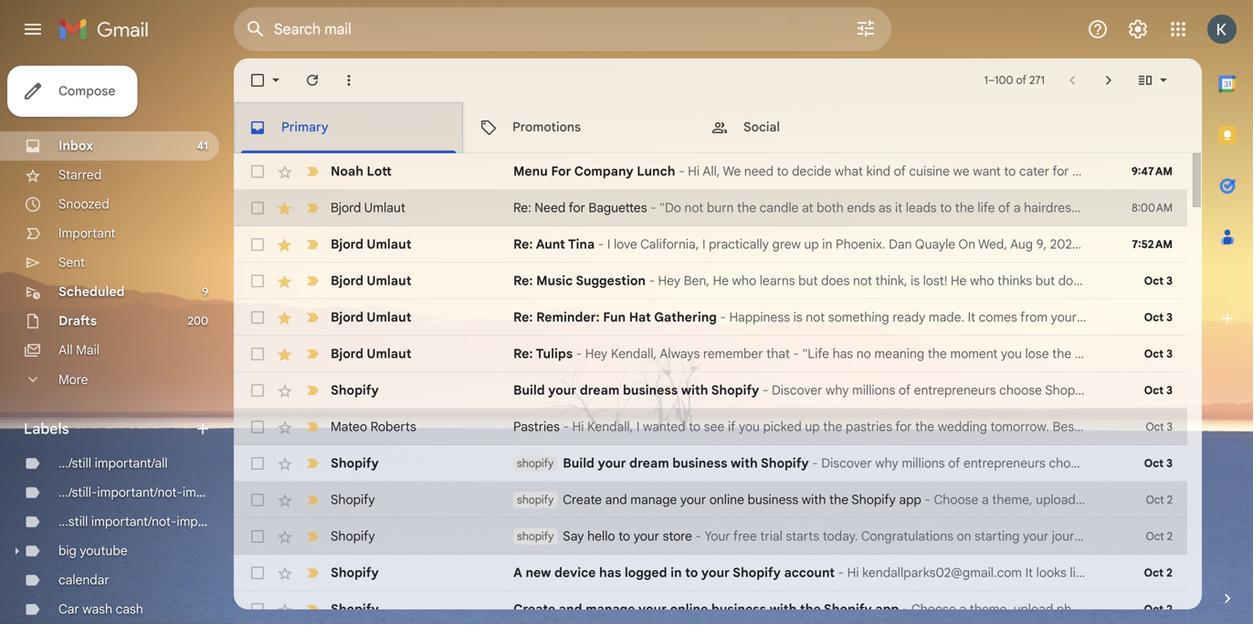 Task type: describe. For each thing, give the bounding box(es) containing it.
- down congratulations
[[902, 602, 908, 618]]

grew
[[772, 237, 801, 253]]

umlaut for re: aunt tina
[[367, 237, 412, 253]]

tina
[[568, 237, 595, 253]]

business down a new device has logged in to your shopify account -
[[711, 602, 766, 618]]

0 vertical spatial build
[[513, 383, 545, 399]]

today.
[[823, 529, 858, 545]]

1 horizontal spatial for
[[895, 419, 912, 435]]

of
[[899, 383, 911, 399]]

music
[[536, 273, 573, 289]]

bjord for re: tulips -
[[331, 346, 364, 362]]

oct 3 for re: reminder: fun hat gathering -
[[1144, 311, 1173, 325]]

...still important/not-important
[[58, 514, 233, 530]]

4 row from the top
[[234, 263, 1187, 300]]

why
[[826, 383, 849, 399]]

labels
[[24, 420, 69, 438]]

your
[[705, 529, 730, 545]]

promotions tab
[[465, 102, 695, 153]]

oct for second row from the bottom
[[1144, 567, 1164, 580]]

- up congratulations
[[925, 492, 931, 508]]

entrepreneurs
[[914, 383, 996, 399]]

re: tulips -
[[513, 346, 585, 362]]

california,
[[640, 237, 699, 253]]

- left your at the bottom
[[696, 529, 701, 545]]

congratulations
[[861, 529, 954, 545]]

re: for re: reminder: fun hat gathering -
[[513, 310, 533, 326]]

at
[[1082, 237, 1094, 253]]

bjord for re: reminder: fun hat gathering -
[[331, 310, 364, 326]]

.../still
[[58, 456, 91, 472]]

a
[[513, 565, 522, 581]]

.../still important/all
[[58, 456, 168, 472]]

big youtube
[[58, 543, 128, 559]]

1 vertical spatial manage
[[586, 602, 635, 618]]

fun
[[603, 310, 626, 326]]

bjord for re: music suggestion -
[[331, 273, 364, 289]]

practically
[[709, 237, 769, 253]]

build
[[1108, 383, 1136, 399]]

- left the 'hi'
[[563, 419, 569, 435]]

advanced search options image
[[848, 10, 884, 47]]

oct 2 for second row from the bottom
[[1144, 567, 1173, 580]]

hi
[[572, 419, 584, 435]]

oct 3 for pastries - hi kendall, i wanted to see if you picked up the pastries for the wedding tomorrow. best, mateo
[[1146, 421, 1173, 434]]

sent
[[58, 255, 85, 271]]

build your dream business with shopify - discover why millions of entrepreneurs choose shopify to build their business. ﻿͏ ﻿͏ ﻿͏ ﻿͏ ﻿͏ ﻿͏ ﻿͏ ﻿͏ 
[[513, 383, 1253, 399]]

main menu image
[[22, 18, 44, 40]]

9 row from the top
[[234, 446, 1187, 482]]

the left pastries
[[823, 419, 842, 435]]

- right gathering
[[720, 310, 726, 326]]

7 row from the top
[[234, 373, 1253, 409]]

umlaut for re: need for baguettes
[[364, 200, 405, 216]]

2 for second row from the bottom
[[1166, 567, 1173, 580]]

best,
[[1053, 419, 1082, 435]]

2 for 13th row from the top
[[1166, 603, 1173, 617]]

3 row from the top
[[234, 227, 1253, 263]]

big youtube link
[[58, 543, 128, 559]]

- up hat
[[649, 273, 655, 289]]

refresh image
[[303, 71, 322, 90]]

tab list inside main content
[[234, 102, 1202, 153]]

compose
[[58, 83, 116, 99]]

oct 2 for fourth row from the bottom
[[1146, 494, 1173, 507]]

older image
[[1100, 71, 1118, 90]]

oct for 4th row from the top
[[1144, 274, 1164, 288]]

for
[[551, 163, 571, 179]]

to left build
[[1093, 383, 1105, 399]]

umlaut for re: reminder: fun hat gathering
[[367, 310, 412, 326]]

bjord umlaut for re: tulips
[[331, 346, 412, 362]]

your down tulips
[[548, 383, 577, 399]]

3 for re: reminder: fun hat gathering -
[[1167, 311, 1173, 325]]

re: need for baguettes -
[[513, 200, 660, 216]]

wanted
[[643, 419, 686, 435]]

wed,
[[978, 237, 1007, 253]]

noah
[[331, 163, 363, 179]]

1 horizontal spatial create
[[563, 492, 602, 508]]

3 for pastries - hi kendall, i wanted to see if you picked up the pastries for the wedding tomorrow. best, mateo
[[1167, 421, 1173, 434]]

10 row from the top
[[234, 482, 1187, 519]]

bjord umlaut for re: need for baguettes
[[331, 200, 405, 216]]

5 row from the top
[[234, 300, 1187, 336]]

<klobrad84
[[1194, 237, 1253, 253]]

8:00 am
[[1132, 201, 1173, 215]]

their
[[1139, 383, 1166, 399]]

pm
[[1120, 237, 1138, 253]]

car wash cash
[[58, 602, 143, 618]]

to right hello
[[619, 529, 630, 545]]

oct 3 for re: music suggestion -
[[1144, 274, 1173, 288]]

tab list right klo
[[1202, 58, 1253, 559]]

oct 2 for 11th row from the top of the page
[[1146, 530, 1173, 544]]

klo
[[1172, 237, 1190, 253]]

business up wanted
[[623, 383, 678, 399]]

6 row from the top
[[234, 336, 1187, 373]]

your down logged
[[638, 602, 667, 618]]

noah lott
[[331, 163, 392, 179]]

the up the today.
[[829, 492, 849, 508]]

shopify for say
[[517, 530, 554, 544]]

need
[[535, 200, 566, 216]]

starred
[[58, 167, 102, 183]]

say
[[563, 529, 584, 545]]

pastries - hi kendall, i wanted to see if you picked up the pastries for the wedding tomorrow. best, mateo
[[513, 419, 1122, 435]]

1 horizontal spatial and
[[605, 492, 627, 508]]

the left wedding
[[915, 419, 934, 435]]

inbox link
[[58, 138, 93, 154]]

dan
[[889, 237, 912, 253]]

9,
[[1036, 237, 1047, 253]]

new
[[526, 565, 551, 581]]

.../still important/all link
[[58, 456, 168, 472]]

- down pastries - hi kendall, i wanted to see if you picked up the pastries for the wedding tomorrow. best, mateo
[[812, 456, 818, 472]]

pastries
[[846, 419, 892, 435]]

settings image
[[1127, 18, 1149, 40]]

to left see
[[689, 419, 701, 435]]

support image
[[1087, 18, 1109, 40]]

0 vertical spatial up
[[804, 237, 819, 253]]

oct for fifth row from the bottom
[[1144, 457, 1164, 471]]

tomorrow.
[[991, 419, 1049, 435]]

choose
[[999, 383, 1042, 399]]

1 vertical spatial up
[[805, 419, 820, 435]]

drafts
[[58, 313, 97, 329]]

0 horizontal spatial create
[[513, 602, 555, 618]]

important/not- for .../still-
[[97, 485, 183, 501]]

.../still-
[[58, 485, 97, 501]]

oct 3 for build your dream business with shopify - discover why millions of entrepreneurs choose shopify to build their business. ﻿͏ ﻿͏ ﻿͏ ﻿͏ ﻿͏ ﻿͏ ﻿͏ ﻿͏ 
[[1144, 384, 1173, 398]]

logged
[[625, 565, 667, 581]]

quayle
[[915, 237, 955, 253]]

pastries
[[513, 419, 560, 435]]

business.
[[1170, 383, 1224, 399]]

aug
[[1010, 237, 1033, 253]]

row containing noah lott
[[234, 153, 1187, 190]]

your left store
[[634, 529, 659, 545]]

shopify for build
[[517, 457, 554, 471]]

kendall,
[[587, 419, 633, 435]]

re: aunt tina - i love california, i practically grew up in phoenix. dan quayle on wed, aug 9, 2023 at 1:17 pm brad klo <klobrad84
[[513, 237, 1253, 253]]

...still
[[58, 514, 88, 530]]

0 horizontal spatial dream
[[580, 383, 620, 399]]

1 vertical spatial online
[[670, 602, 708, 618]]

re: for re: music suggestion -
[[513, 273, 533, 289]]

shopify for create
[[517, 494, 554, 507]]

hat
[[629, 310, 651, 326]]

important for ...still important/not-important
[[177, 514, 233, 530]]

.../still-important/not-important link
[[58, 485, 239, 501]]

shopify build your dream business with shopify -
[[517, 456, 821, 472]]

sent link
[[58, 255, 85, 271]]

gathering
[[654, 310, 717, 326]]

200
[[188, 315, 208, 328]]

a new device has logged in to your shopify account -
[[513, 565, 847, 581]]

umlaut for re: music suggestion
[[367, 273, 412, 289]]

re: for re: need for baguettes -
[[513, 200, 531, 216]]

store
[[663, 529, 692, 545]]

re: for re: tulips -
[[513, 346, 533, 362]]

labels navigation
[[0, 58, 239, 625]]

1 vertical spatial build
[[563, 456, 595, 472]]

- right 'tina'
[[598, 237, 604, 253]]

11 row from the top
[[234, 519, 1253, 555]]

oct for fourth row from the bottom
[[1146, 494, 1164, 507]]

on
[[958, 237, 976, 253]]

important for .../still-important/not-important
[[183, 485, 239, 501]]

journey
[[1052, 529, 1095, 545]]

toggle split pane mode image
[[1136, 71, 1155, 90]]

social
[[743, 119, 780, 135]]

brad
[[1142, 237, 1169, 253]]

important/all
[[95, 456, 168, 472]]

1 vertical spatial and
[[559, 602, 582, 618]]

calendar link
[[58, 573, 109, 589]]

your down your at the bottom
[[701, 565, 730, 581]]

company
[[574, 163, 634, 179]]

9:47 am
[[1132, 165, 1173, 179]]



Task type: locate. For each thing, give the bounding box(es) containing it.
with down you at right bottom
[[731, 456, 758, 472]]

all mail link
[[58, 343, 99, 359]]

re: left aunt
[[513, 237, 533, 253]]

inbox
[[58, 138, 93, 154]]

None checkbox
[[248, 199, 267, 217], [248, 272, 267, 290], [248, 455, 267, 473], [248, 199, 267, 217], [248, 272, 267, 290], [248, 455, 267, 473]]

- right account
[[838, 565, 844, 581]]

tulips
[[536, 346, 573, 362]]

.../still-important/not-important
[[58, 485, 239, 501]]

important down .../still-important/not-important link
[[177, 514, 233, 530]]

re: left music
[[513, 273, 533, 289]]

with right journey
[[1099, 529, 1123, 545]]

re: music suggestion -
[[513, 273, 658, 289]]

mateo left roberts
[[331, 419, 367, 435]]

more image
[[340, 71, 358, 90]]

- left discover
[[763, 383, 769, 399]]

trial
[[760, 529, 783, 545]]

and up hello
[[605, 492, 627, 508]]

﻿͏
[[1227, 383, 1227, 399], [1230, 383, 1230, 399], [1234, 383, 1234, 399], [1237, 383, 1237, 399], [1240, 383, 1240, 399], [1243, 383, 1243, 399], [1247, 383, 1247, 399], [1250, 383, 1250, 399], [1176, 529, 1176, 545], [1179, 529, 1179, 545], [1182, 529, 1182, 545], [1186, 529, 1186, 545], [1189, 529, 1189, 545], [1192, 529, 1192, 545], [1195, 529, 1195, 545], [1199, 529, 1199, 545], [1202, 529, 1202, 545], [1205, 529, 1205, 545], [1209, 529, 1209, 545], [1212, 529, 1212, 545], [1215, 529, 1215, 545], [1218, 529, 1218, 545], [1222, 529, 1222, 545], [1225, 529, 1225, 545], [1228, 529, 1228, 545], [1231, 529, 1231, 545], [1235, 529, 1235, 545], [1238, 529, 1238, 545], [1241, 529, 1241, 545], [1245, 529, 1245, 545], [1248, 529, 1248, 545], [1251, 529, 1251, 545]]

re: left need
[[513, 200, 531, 216]]

3 2 from the top
[[1166, 567, 1173, 580]]

picked
[[763, 419, 802, 435]]

3 3 from the top
[[1167, 348, 1173, 361]]

hello
[[587, 529, 615, 545]]

your left journey
[[1023, 529, 1049, 545]]

car
[[58, 602, 79, 618]]

i right california,
[[702, 237, 706, 253]]

manage down shopify build your dream business with shopify -
[[630, 492, 677, 508]]

calendar
[[58, 573, 109, 589]]

shopify create and manage your online business with the shopify app -
[[517, 492, 934, 508]]

tab list
[[1202, 58, 1253, 559], [234, 102, 1202, 153]]

more button
[[0, 365, 219, 395]]

discover
[[772, 383, 822, 399]]

1 horizontal spatial i
[[636, 419, 640, 435]]

important/not- for ...still
[[91, 514, 177, 530]]

2 shopify from the top
[[517, 494, 554, 507]]

1:17
[[1097, 237, 1116, 253]]

row containing mateo roberts
[[234, 409, 1187, 446]]

0 vertical spatial in
[[822, 237, 832, 253]]

if
[[728, 419, 736, 435]]

4 3 from the top
[[1167, 384, 1173, 398]]

None search field
[[234, 7, 891, 51]]

i
[[607, 237, 611, 253], [702, 237, 706, 253], [636, 419, 640, 435]]

0 horizontal spatial mateo
[[331, 419, 367, 435]]

app down shopify say hello to your store - your free trial starts today. congratulations on starting your journey with shopify. ﻿͏ ﻿͏ ﻿͏ ﻿͏ ﻿͏ ﻿͏ ﻿͏ ﻿͏ ﻿͏ ﻿͏ ﻿͏ ﻿͏ ﻿͏ ﻿͏ ﻿͏ ﻿͏ ﻿͏ ﻿͏ ﻿͏ ﻿͏ ﻿͏ ﻿͏ ﻿͏ ﻿͏ at bottom
[[875, 602, 899, 618]]

your down kendall,
[[598, 456, 626, 472]]

None checkbox
[[248, 71, 267, 90], [248, 163, 267, 181], [248, 236, 267, 254], [248, 309, 267, 327], [248, 345, 267, 364], [248, 382, 267, 400], [248, 418, 267, 437], [248, 491, 267, 510], [248, 528, 267, 546], [248, 564, 267, 583], [248, 601, 267, 619], [248, 71, 267, 90], [248, 163, 267, 181], [248, 236, 267, 254], [248, 309, 267, 327], [248, 345, 267, 364], [248, 382, 267, 400], [248, 418, 267, 437], [248, 491, 267, 510], [248, 528, 267, 546], [248, 564, 267, 583], [248, 601, 267, 619]]

2023
[[1050, 237, 1079, 253]]

1 vertical spatial create
[[513, 602, 555, 618]]

0 vertical spatial app
[[899, 492, 921, 508]]

oct for row containing mateo roberts
[[1146, 421, 1164, 434]]

with down account
[[770, 602, 797, 618]]

0 horizontal spatial for
[[569, 200, 585, 216]]

i for love
[[607, 237, 611, 253]]

business
[[623, 383, 678, 399], [672, 456, 727, 472], [748, 492, 798, 508], [711, 602, 766, 618]]

0 vertical spatial manage
[[630, 492, 677, 508]]

oct
[[1144, 274, 1164, 288], [1144, 311, 1164, 325], [1144, 348, 1164, 361], [1144, 384, 1164, 398], [1146, 421, 1164, 434], [1144, 457, 1164, 471], [1146, 494, 1164, 507], [1146, 530, 1164, 544], [1144, 567, 1164, 580], [1144, 603, 1164, 617]]

re: left the reminder:
[[513, 310, 533, 326]]

3 for build your dream business with shopify - discover why millions of entrepreneurs choose shopify to build their business. ﻿͏ ﻿͏ ﻿͏ ﻿͏ ﻿͏ ﻿͏ ﻿͏ ﻿͏ 
[[1167, 384, 1173, 398]]

1 vertical spatial shopify
[[517, 494, 554, 507]]

7:52 am
[[1132, 238, 1173, 252]]

important/not-
[[97, 485, 183, 501], [91, 514, 177, 530]]

2 bjord umlaut from the top
[[331, 237, 412, 253]]

menu for company lunch -
[[513, 163, 688, 179]]

youtube
[[80, 543, 128, 559]]

manage
[[630, 492, 677, 508], [586, 602, 635, 618]]

online down a new device has logged in to your shopify account -
[[670, 602, 708, 618]]

scheduled
[[58, 284, 125, 300]]

important/not- down .../still-important/not-important link
[[91, 514, 177, 530]]

- right lunch
[[679, 163, 685, 179]]

online
[[709, 492, 744, 508], [670, 602, 708, 618]]

0 vertical spatial important/not-
[[97, 485, 183, 501]]

up right the grew
[[804, 237, 819, 253]]

0 vertical spatial important
[[183, 485, 239, 501]]

main content containing primary
[[234, 58, 1253, 625]]

and
[[605, 492, 627, 508], [559, 602, 582, 618]]

0 horizontal spatial i
[[607, 237, 611, 253]]

i for wanted
[[636, 419, 640, 435]]

you
[[739, 419, 760, 435]]

0 vertical spatial for
[[569, 200, 585, 216]]

1 vertical spatial dream
[[629, 456, 669, 472]]

- right baguettes
[[650, 200, 656, 216]]

41
[[197, 139, 208, 153]]

more
[[58, 372, 88, 388]]

car wash cash link
[[58, 602, 143, 618]]

2 re: from the top
[[513, 237, 533, 253]]

row
[[234, 153, 1187, 190], [234, 190, 1187, 227], [234, 227, 1253, 263], [234, 263, 1187, 300], [234, 300, 1187, 336], [234, 336, 1187, 373], [234, 373, 1253, 409], [234, 409, 1187, 446], [234, 446, 1187, 482], [234, 482, 1187, 519], [234, 519, 1253, 555], [234, 555, 1187, 592], [234, 592, 1187, 625]]

2 bjord from the top
[[331, 237, 364, 253]]

business up trial
[[748, 492, 798, 508]]

primary
[[281, 119, 329, 135]]

1 row from the top
[[234, 153, 1187, 190]]

for right pastries
[[895, 419, 912, 435]]

tab list up lunch
[[234, 102, 1202, 153]]

5 re: from the top
[[513, 346, 533, 362]]

shopify
[[331, 383, 379, 399], [711, 383, 759, 399], [1045, 383, 1089, 399], [331, 456, 379, 472], [761, 456, 809, 472], [331, 492, 375, 508], [851, 492, 896, 508], [331, 529, 375, 545], [331, 565, 379, 581], [733, 565, 781, 581], [331, 602, 379, 618], [824, 602, 872, 618]]

account
[[784, 565, 835, 581]]

mail
[[76, 343, 99, 359]]

1 horizontal spatial build
[[563, 456, 595, 472]]

13 row from the top
[[234, 592, 1187, 625]]

online up your at the bottom
[[709, 492, 744, 508]]

re: left tulips
[[513, 346, 533, 362]]

- right tulips
[[576, 346, 582, 362]]

6 3 from the top
[[1167, 457, 1173, 471]]

important
[[183, 485, 239, 501], [177, 514, 233, 530]]

2 3 from the top
[[1167, 311, 1173, 325]]

dream down wanted
[[629, 456, 669, 472]]

2 row from the top
[[234, 190, 1187, 227]]

manage down has at the bottom left of page
[[586, 602, 635, 618]]

has
[[599, 565, 621, 581]]

0 horizontal spatial online
[[670, 602, 708, 618]]

0 vertical spatial online
[[709, 492, 744, 508]]

in left the phoenix.
[[822, 237, 832, 253]]

suggestion
[[576, 273, 646, 289]]

bjord umlaut for re: music suggestion
[[331, 273, 412, 289]]

Search mail text field
[[274, 20, 804, 38]]

4 re: from the top
[[513, 310, 533, 326]]

shopify inside shopify say hello to your store - your free trial starts today. congratulations on starting your journey with shopify. ﻿͏ ﻿͏ ﻿͏ ﻿͏ ﻿͏ ﻿͏ ﻿͏ ﻿͏ ﻿͏ ﻿͏ ﻿͏ ﻿͏ ﻿͏ ﻿͏ ﻿͏ ﻿͏ ﻿͏ ﻿͏ ﻿͏ ﻿͏ ﻿͏ ﻿͏ ﻿͏ ﻿͏
[[517, 530, 554, 544]]

lunch
[[637, 163, 675, 179]]

roberts
[[371, 419, 416, 435]]

for
[[569, 200, 585, 216], [895, 419, 912, 435]]

to down store
[[685, 565, 698, 581]]

12 row from the top
[[234, 555, 1187, 592]]

with up starts on the right bottom of page
[[802, 492, 826, 508]]

re: for re: aunt tina - i love california, i practically grew up in phoenix. dan quayle on wed, aug 9, 2023 at 1:17 pm brad klo <klobrad84
[[513, 237, 533, 253]]

shopify say hello to your store - your free trial starts today. congratulations on starting your journey with shopify. ﻿͏ ﻿͏ ﻿͏ ﻿͏ ﻿͏ ﻿͏ ﻿͏ ﻿͏ ﻿͏ ﻿͏ ﻿͏ ﻿͏ ﻿͏ ﻿͏ ﻿͏ ﻿͏ ﻿͏ ﻿͏ ﻿͏ ﻿͏ ﻿͏ ﻿͏ ﻿͏ ﻿͏ 
[[517, 529, 1253, 545]]

gmail image
[[58, 11, 158, 47]]

0 vertical spatial dream
[[580, 383, 620, 399]]

dream
[[580, 383, 620, 399], [629, 456, 669, 472]]

5 3 from the top
[[1167, 421, 1173, 434]]

important up ...still important/not-important link at the bottom of the page
[[183, 485, 239, 501]]

the
[[823, 419, 842, 435], [915, 419, 934, 435], [829, 492, 849, 508], [800, 602, 821, 618]]

oct for 9th row from the bottom of the page
[[1144, 311, 1164, 325]]

0 horizontal spatial in
[[670, 565, 682, 581]]

snoozed link
[[58, 196, 109, 212]]

shopify inside shopify build your dream business with shopify -
[[517, 457, 554, 471]]

4 bjord umlaut from the top
[[331, 310, 412, 326]]

0 vertical spatial shopify
[[517, 457, 554, 471]]

important
[[58, 226, 116, 242]]

0 horizontal spatial build
[[513, 383, 545, 399]]

build down the 'hi'
[[563, 456, 595, 472]]

see
[[704, 419, 725, 435]]

mateo
[[331, 419, 367, 435], [1085, 419, 1122, 435]]

social tab
[[696, 102, 926, 153]]

oct 2 for 13th row from the top
[[1144, 603, 1173, 617]]

create and manage your online business with the shopify app -
[[513, 602, 911, 618]]

1 3 from the top
[[1167, 274, 1173, 288]]

1 vertical spatial for
[[895, 419, 912, 435]]

with up see
[[681, 383, 708, 399]]

i left love
[[607, 237, 611, 253]]

search mail image
[[239, 13, 272, 46]]

up right picked at the right of the page
[[805, 419, 820, 435]]

bjord umlaut for re: reminder: fun hat gathering
[[331, 310, 412, 326]]

4 bjord from the top
[[331, 310, 364, 326]]

business down see
[[672, 456, 727, 472]]

5 bjord umlaut from the top
[[331, 346, 412, 362]]

compose button
[[7, 66, 137, 117]]

2 2 from the top
[[1167, 530, 1173, 544]]

labels heading
[[24, 420, 194, 438]]

1 vertical spatial app
[[875, 602, 899, 618]]

and down device
[[559, 602, 582, 618]]

the down account
[[800, 602, 821, 618]]

1 shopify from the top
[[517, 457, 554, 471]]

reminder:
[[536, 310, 600, 326]]

0 horizontal spatial and
[[559, 602, 582, 618]]

2 for fourth row from the bottom
[[1167, 494, 1173, 507]]

1 bjord umlaut from the top
[[331, 200, 405, 216]]

1 vertical spatial important/not-
[[91, 514, 177, 530]]

2 horizontal spatial i
[[702, 237, 706, 253]]

oct for 13th row from the top
[[1144, 603, 1164, 617]]

0 vertical spatial and
[[605, 492, 627, 508]]

create up say
[[563, 492, 602, 508]]

9
[[202, 285, 208, 299]]

3 shopify from the top
[[517, 530, 554, 544]]

scheduled link
[[58, 284, 125, 300]]

1 horizontal spatial in
[[822, 237, 832, 253]]

1 bjord from the top
[[331, 200, 361, 216]]

2 for 11th row from the top of the page
[[1167, 530, 1173, 544]]

1 horizontal spatial online
[[709, 492, 744, 508]]

lott
[[367, 163, 392, 179]]

all
[[58, 343, 73, 359]]

1 horizontal spatial mateo
[[1085, 419, 1122, 435]]

create down new at the bottom left of the page
[[513, 602, 555, 618]]

your
[[548, 383, 577, 399], [598, 456, 626, 472], [680, 492, 706, 508], [634, 529, 659, 545], [1023, 529, 1049, 545], [701, 565, 730, 581], [638, 602, 667, 618]]

i left wanted
[[636, 419, 640, 435]]

app
[[899, 492, 921, 508], [875, 602, 899, 618]]

2 mateo from the left
[[1085, 419, 1122, 435]]

2 vertical spatial shopify
[[517, 530, 554, 544]]

for right need
[[569, 200, 585, 216]]

shopify inside shopify create and manage your online business with the shopify app -
[[517, 494, 554, 507]]

0 vertical spatial create
[[563, 492, 602, 508]]

1 mateo from the left
[[331, 419, 367, 435]]

up
[[804, 237, 819, 253], [805, 419, 820, 435]]

on
[[957, 529, 971, 545]]

bjord umlaut for re: aunt tina
[[331, 237, 412, 253]]

8 row from the top
[[234, 409, 1187, 446]]

1 horizontal spatial dream
[[629, 456, 669, 472]]

your up store
[[680, 492, 706, 508]]

1 2 from the top
[[1167, 494, 1173, 507]]

oct 3
[[1144, 274, 1173, 288], [1144, 311, 1173, 325], [1144, 348, 1173, 361], [1144, 384, 1173, 398], [1146, 421, 1173, 434], [1144, 457, 1173, 471]]

re:
[[513, 200, 531, 216], [513, 237, 533, 253], [513, 273, 533, 289], [513, 310, 533, 326], [513, 346, 533, 362]]

starting
[[975, 529, 1020, 545]]

1 vertical spatial important
[[177, 514, 233, 530]]

re: reminder: fun hat gathering -
[[513, 310, 729, 326]]

5 bjord from the top
[[331, 346, 364, 362]]

tab list containing primary
[[234, 102, 1202, 153]]

main content
[[234, 58, 1253, 625]]

bjord umlaut
[[331, 200, 405, 216], [331, 237, 412, 253], [331, 273, 412, 289], [331, 310, 412, 326], [331, 346, 412, 362]]

oct for 11th row from the top of the page
[[1146, 530, 1164, 544]]

bjord for re: need for baguettes -
[[331, 200, 361, 216]]

umlaut for re: tulips
[[367, 346, 412, 362]]

bjord for re: aunt tina - i love california, i practically grew up in phoenix. dan quayle on wed, aug 9, 2023 at 1:17 pm brad klo <klobrad84
[[331, 237, 364, 253]]

3 for re: music suggestion -
[[1167, 274, 1173, 288]]

mateo right the best,
[[1085, 419, 1122, 435]]

in
[[822, 237, 832, 253], [670, 565, 682, 581]]

3 bjord from the top
[[331, 273, 364, 289]]

important/not- up the ...still important/not-important
[[97, 485, 183, 501]]

aunt
[[536, 237, 565, 253]]

oct for seventh row from the bottom
[[1144, 384, 1164, 398]]

3 re: from the top
[[513, 273, 533, 289]]

dream up kendall,
[[580, 383, 620, 399]]

app up congratulations
[[899, 492, 921, 508]]

in right logged
[[670, 565, 682, 581]]

4 2 from the top
[[1166, 603, 1173, 617]]

3 bjord umlaut from the top
[[331, 273, 412, 289]]

wash
[[82, 602, 112, 618]]

1 vertical spatial in
[[670, 565, 682, 581]]

device
[[554, 565, 596, 581]]

primary tab
[[234, 102, 463, 153]]

build up pastries
[[513, 383, 545, 399]]

1 re: from the top
[[513, 200, 531, 216]]

menu
[[513, 163, 548, 179]]



Task type: vqa. For each thing, say whether or not it's contained in the screenshot.


